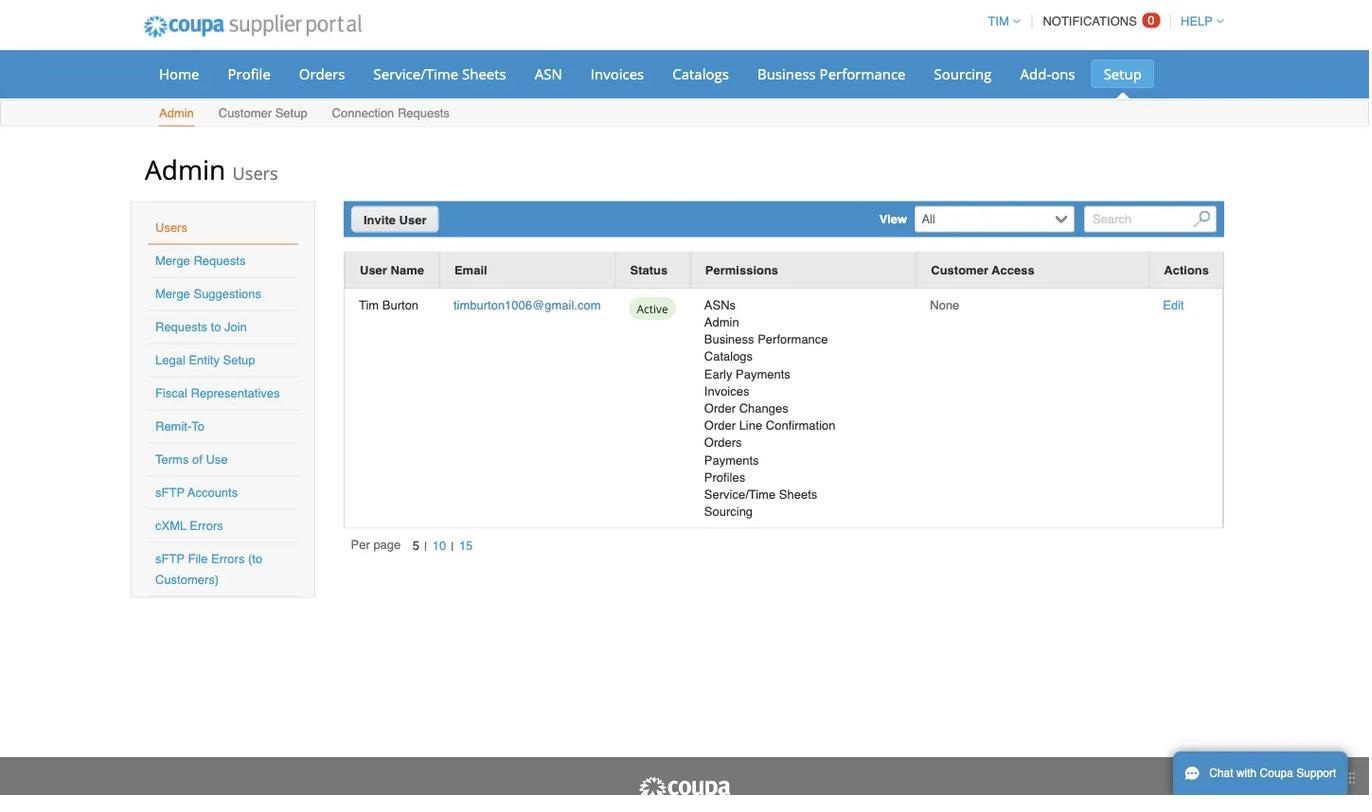 Task type: describe. For each thing, give the bounding box(es) containing it.
setup link
[[1091, 60, 1154, 88]]

support
[[1296, 767, 1336, 780]]

changes
[[739, 401, 788, 415]]

status
[[630, 263, 668, 277]]

email
[[454, 263, 487, 277]]

connection
[[332, 106, 394, 120]]

merge for merge suggestions
[[155, 287, 190, 301]]

search image
[[1193, 211, 1210, 228]]

representatives
[[191, 386, 280, 400]]

asns
[[704, 298, 736, 312]]

0 horizontal spatial coupa supplier portal image
[[131, 3, 375, 50]]

of
[[192, 453, 202, 467]]

per
[[351, 537, 370, 552]]

access
[[992, 263, 1034, 277]]

sftp for sftp accounts
[[155, 486, 185, 500]]

navigation containing notifications 0
[[979, 3, 1224, 40]]

permissions button
[[705, 260, 778, 280]]

customer for customer setup
[[218, 106, 272, 120]]

orders inside asns admin business performance catalogs early payments invoices order changes order line confirmation orders payments profiles service/time sheets sourcing
[[704, 436, 742, 450]]

10 button
[[427, 536, 451, 556]]

timburton1006@gmail.com link
[[453, 298, 601, 312]]

merge requests link
[[155, 254, 246, 268]]

coupa
[[1260, 767, 1293, 780]]

users link
[[155, 221, 187, 235]]

asns admin business performance catalogs early payments invoices order changes order line confirmation orders payments profiles service/time sheets sourcing
[[704, 298, 836, 519]]

connection requests link
[[331, 102, 451, 126]]

(to
[[248, 552, 262, 566]]

0 vertical spatial payments
[[736, 367, 790, 381]]

admin link
[[158, 102, 195, 126]]

2 order from the top
[[704, 418, 736, 433]]

business performance
[[757, 64, 906, 83]]

1 order from the top
[[704, 401, 736, 415]]

line
[[739, 418, 762, 433]]

remit-to link
[[155, 419, 205, 434]]

10
[[432, 539, 446, 553]]

legal entity setup
[[155, 353, 255, 367]]

2 vertical spatial requests
[[155, 320, 207, 334]]

service/time inside asns admin business performance catalogs early payments invoices order changes order line confirmation orders payments profiles service/time sheets sourcing
[[704, 487, 776, 501]]

terms
[[155, 453, 189, 467]]

sftp accounts link
[[155, 486, 238, 500]]

requests to join link
[[155, 320, 247, 334]]

cxml
[[155, 519, 187, 533]]

performance inside asns admin business performance catalogs early payments invoices order changes order line confirmation orders payments profiles service/time sheets sourcing
[[758, 332, 828, 346]]

help
[[1181, 14, 1213, 28]]

help link
[[1172, 14, 1224, 28]]

terms of use link
[[155, 453, 228, 467]]

notifications
[[1043, 14, 1137, 28]]

timburton1006@gmail.com
[[453, 298, 601, 312]]

requests to join
[[155, 320, 247, 334]]

user inside 'button'
[[360, 263, 387, 277]]

errors inside sftp file errors (to customers)
[[211, 552, 245, 566]]

to
[[211, 320, 221, 334]]

customer setup link
[[218, 102, 308, 126]]

service/time sheets
[[374, 64, 506, 83]]

requests for connection requests
[[398, 106, 450, 120]]

legal entity setup link
[[155, 353, 255, 367]]

View text field
[[917, 207, 1051, 231]]

active
[[637, 301, 668, 316]]

confirmation
[[766, 418, 836, 433]]

sftp for sftp file errors (to customers)
[[155, 552, 185, 566]]

use
[[206, 453, 228, 467]]

invoices inside asns admin business performance catalogs early payments invoices order changes order line confirmation orders payments profiles service/time sheets sourcing
[[704, 384, 749, 398]]

chat
[[1209, 767, 1233, 780]]

cxml errors link
[[155, 519, 223, 533]]

sftp file errors (to customers)
[[155, 552, 262, 587]]

5 button
[[408, 536, 424, 556]]

home
[[159, 64, 199, 83]]

requests for merge requests
[[194, 254, 246, 268]]

2 vertical spatial setup
[[223, 353, 255, 367]]

customers)
[[155, 573, 219, 587]]

5
[[412, 539, 419, 553]]

early
[[704, 367, 732, 381]]

sheets inside asns admin business performance catalogs early payments invoices order changes order line confirmation orders payments profiles service/time sheets sourcing
[[779, 487, 817, 501]]

0 vertical spatial orders
[[299, 64, 345, 83]]

active button
[[629, 296, 676, 325]]

chat with coupa support button
[[1173, 752, 1348, 795]]

service/time sheets link
[[361, 60, 519, 88]]

catalogs inside asns admin business performance catalogs early payments invoices order changes order line confirmation orders payments profiles service/time sheets sourcing
[[704, 349, 753, 364]]

invite user
[[364, 213, 427, 227]]

merge requests
[[155, 254, 246, 268]]

0 vertical spatial errors
[[190, 519, 223, 533]]

email button
[[454, 260, 487, 280]]

ons
[[1051, 64, 1075, 83]]

fiscal representatives link
[[155, 386, 280, 400]]

admin for admin users
[[145, 151, 226, 187]]



Task type: locate. For each thing, give the bounding box(es) containing it.
1 horizontal spatial users
[[232, 161, 278, 185]]

0 vertical spatial order
[[704, 401, 736, 415]]

0 vertical spatial users
[[232, 161, 278, 185]]

burton
[[382, 298, 419, 312]]

admin down home link
[[159, 106, 194, 120]]

0 horizontal spatial sourcing
[[704, 505, 753, 519]]

1 horizontal spatial business
[[757, 64, 816, 83]]

invoices
[[591, 64, 644, 83], [704, 384, 749, 398]]

1 vertical spatial user
[[360, 263, 387, 277]]

tim up sourcing link
[[988, 14, 1009, 28]]

0 horizontal spatial user
[[360, 263, 387, 277]]

1 horizontal spatial setup
[[275, 106, 307, 120]]

tim link
[[979, 14, 1020, 28]]

service/time up connection requests
[[374, 64, 458, 83]]

merge suggestions
[[155, 287, 261, 301]]

1 horizontal spatial invoices
[[704, 384, 749, 398]]

invoices right asn
[[591, 64, 644, 83]]

2 horizontal spatial setup
[[1104, 64, 1142, 83]]

to
[[192, 419, 205, 434]]

users
[[232, 161, 278, 185], [155, 221, 187, 235]]

navigation containing per page
[[351, 536, 478, 557]]

1 vertical spatial sftp
[[155, 552, 185, 566]]

0 vertical spatial setup
[[1104, 64, 1142, 83]]

customer up none in the right of the page
[[931, 263, 988, 277]]

accounts
[[188, 486, 238, 500]]

1 vertical spatial coupa supplier portal image
[[637, 776, 732, 795]]

0
[[1148, 13, 1155, 27]]

0 vertical spatial catalogs
[[672, 64, 729, 83]]

sourcing inside asns admin business performance catalogs early payments invoices order changes order line confirmation orders payments profiles service/time sheets sourcing
[[704, 505, 753, 519]]

1 vertical spatial admin
[[145, 151, 226, 187]]

requests
[[398, 106, 450, 120], [194, 254, 246, 268], [155, 320, 207, 334]]

catalogs
[[672, 64, 729, 83], [704, 349, 753, 364]]

none
[[930, 298, 959, 312]]

add-ons
[[1020, 64, 1075, 83]]

0 horizontal spatial navigation
[[351, 536, 478, 557]]

admin
[[159, 106, 194, 120], [145, 151, 226, 187], [704, 315, 739, 329]]

business performance link
[[745, 60, 918, 88]]

connection requests
[[332, 106, 450, 120]]

users down customer setup link
[[232, 161, 278, 185]]

1 horizontal spatial navigation
[[979, 3, 1224, 40]]

view
[[879, 212, 907, 226]]

1 vertical spatial merge
[[155, 287, 190, 301]]

business
[[757, 64, 816, 83], [704, 332, 754, 346]]

1 vertical spatial requests
[[194, 254, 246, 268]]

customer setup
[[218, 106, 307, 120]]

users inside admin users
[[232, 161, 278, 185]]

0 vertical spatial admin
[[159, 106, 194, 120]]

invoices link
[[578, 60, 656, 88]]

tim
[[988, 14, 1009, 28], [359, 298, 379, 312]]

actions
[[1164, 263, 1209, 277]]

coupa supplier portal image
[[131, 3, 375, 50], [637, 776, 732, 795]]

admin inside asns admin business performance catalogs early payments invoices order changes order line confirmation orders payments profiles service/time sheets sourcing
[[704, 315, 739, 329]]

performance
[[820, 64, 906, 83], [758, 332, 828, 346]]

profiles
[[704, 470, 745, 484]]

0 vertical spatial customer
[[218, 106, 272, 120]]

tim for tim burton
[[359, 298, 379, 312]]

orders down line
[[704, 436, 742, 450]]

chat with coupa support
[[1209, 767, 1336, 780]]

0 horizontal spatial invoices
[[591, 64, 644, 83]]

admin down admin link
[[145, 151, 226, 187]]

15 button
[[454, 536, 478, 556]]

Search text field
[[1084, 206, 1217, 232]]

profile link
[[215, 60, 283, 88]]

errors left (to on the left bottom of page
[[211, 552, 245, 566]]

status button
[[630, 260, 668, 280]]

1 horizontal spatial sheets
[[779, 487, 817, 501]]

0 vertical spatial merge
[[155, 254, 190, 268]]

customer for customer access
[[931, 263, 988, 277]]

0 horizontal spatial business
[[704, 332, 754, 346]]

0 vertical spatial business
[[757, 64, 816, 83]]

business down asns on the top of page
[[704, 332, 754, 346]]

page
[[373, 537, 401, 552]]

user
[[399, 213, 427, 227], [360, 263, 387, 277]]

requests down service/time sheets link
[[398, 106, 450, 120]]

1 vertical spatial tim
[[359, 298, 379, 312]]

tim left burton
[[359, 298, 379, 312]]

customer access button
[[931, 260, 1034, 280]]

orders
[[299, 64, 345, 83], [704, 436, 742, 450]]

1 horizontal spatial sourcing
[[934, 64, 992, 83]]

0 vertical spatial tim
[[988, 14, 1009, 28]]

1 vertical spatial users
[[155, 221, 187, 235]]

1 | from the left
[[424, 539, 427, 553]]

sourcing down tim "link"
[[934, 64, 992, 83]]

sourcing down profiles
[[704, 505, 753, 519]]

file
[[188, 552, 208, 566]]

user name
[[360, 263, 424, 277]]

requests left the to
[[155, 320, 207, 334]]

1 vertical spatial invoices
[[704, 384, 749, 398]]

1 vertical spatial catalogs
[[704, 349, 753, 364]]

customer down profile 'link'
[[218, 106, 272, 120]]

navigation
[[979, 3, 1224, 40], [351, 536, 478, 557]]

requests inside 'connection requests' link
[[398, 106, 450, 120]]

| right 5
[[424, 539, 427, 553]]

2 merge from the top
[[155, 287, 190, 301]]

2 | from the left
[[451, 539, 454, 553]]

legal
[[155, 353, 185, 367]]

0 vertical spatial user
[[399, 213, 427, 227]]

suggestions
[[194, 287, 261, 301]]

customer inside button
[[931, 263, 988, 277]]

1 vertical spatial orders
[[704, 436, 742, 450]]

edit link
[[1163, 298, 1184, 312]]

merge down users link
[[155, 254, 190, 268]]

setup down orders link
[[275, 106, 307, 120]]

asn link
[[522, 60, 574, 88]]

merge suggestions link
[[155, 287, 261, 301]]

per page
[[351, 537, 401, 552]]

terms of use
[[155, 453, 228, 467]]

customer access
[[931, 263, 1034, 277]]

catalogs link
[[660, 60, 741, 88]]

1 vertical spatial errors
[[211, 552, 245, 566]]

business inside asns admin business performance catalogs early payments invoices order changes order line confirmation orders payments profiles service/time sheets sourcing
[[704, 332, 754, 346]]

0 horizontal spatial users
[[155, 221, 187, 235]]

fiscal
[[155, 386, 187, 400]]

permissions
[[705, 263, 778, 277]]

business right catalogs link
[[757, 64, 816, 83]]

1 horizontal spatial service/time
[[704, 487, 776, 501]]

5 | 10 | 15
[[412, 539, 473, 553]]

tim inside navigation
[[988, 14, 1009, 28]]

sftp up cxml
[[155, 486, 185, 500]]

1 vertical spatial sheets
[[779, 487, 817, 501]]

remit-to
[[155, 419, 205, 434]]

1 horizontal spatial user
[[399, 213, 427, 227]]

0 vertical spatial sourcing
[[934, 64, 992, 83]]

2 sftp from the top
[[155, 552, 185, 566]]

sheets down confirmation
[[779, 487, 817, 501]]

requests up suggestions
[[194, 254, 246, 268]]

1 sftp from the top
[[155, 486, 185, 500]]

cxml errors
[[155, 519, 223, 533]]

sheets left asn
[[462, 64, 506, 83]]

1 vertical spatial customer
[[931, 263, 988, 277]]

sftp
[[155, 486, 185, 500], [155, 552, 185, 566]]

sftp accounts
[[155, 486, 238, 500]]

0 vertical spatial coupa supplier portal image
[[131, 3, 375, 50]]

order left line
[[704, 418, 736, 433]]

errors down accounts
[[190, 519, 223, 533]]

15
[[459, 539, 473, 553]]

payments up changes
[[736, 367, 790, 381]]

1 vertical spatial setup
[[275, 106, 307, 120]]

0 vertical spatial performance
[[820, 64, 906, 83]]

service/time down profiles
[[704, 487, 776, 501]]

payments up profiles
[[704, 453, 759, 467]]

remit-
[[155, 419, 192, 434]]

1 horizontal spatial customer
[[931, 263, 988, 277]]

orders link
[[287, 60, 357, 88]]

| left 15
[[451, 539, 454, 553]]

1 horizontal spatial |
[[451, 539, 454, 553]]

1 horizontal spatial coupa supplier portal image
[[637, 776, 732, 795]]

sftp inside sftp file errors (to customers)
[[155, 552, 185, 566]]

1 vertical spatial service/time
[[704, 487, 776, 501]]

profile
[[228, 64, 271, 83]]

join
[[224, 320, 247, 334]]

user right invite
[[399, 213, 427, 227]]

sourcing link
[[922, 60, 1004, 88]]

invite
[[364, 213, 396, 227]]

0 horizontal spatial setup
[[223, 353, 255, 367]]

1 vertical spatial navigation
[[351, 536, 478, 557]]

1 merge from the top
[[155, 254, 190, 268]]

0 vertical spatial service/time
[[374, 64, 458, 83]]

home link
[[147, 60, 212, 88]]

invoices down early
[[704, 384, 749, 398]]

catalogs up early
[[704, 349, 753, 364]]

sftp up customers)
[[155, 552, 185, 566]]

setup
[[1104, 64, 1142, 83], [275, 106, 307, 120], [223, 353, 255, 367]]

0 vertical spatial sftp
[[155, 486, 185, 500]]

1 horizontal spatial tim
[[988, 14, 1009, 28]]

0 vertical spatial navigation
[[979, 3, 1224, 40]]

1 vertical spatial business
[[704, 332, 754, 346]]

1 vertical spatial performance
[[758, 332, 828, 346]]

1 vertical spatial payments
[[704, 453, 759, 467]]

orders up 'connection'
[[299, 64, 345, 83]]

admin for admin
[[159, 106, 194, 120]]

sheets
[[462, 64, 506, 83], [779, 487, 817, 501]]

add-
[[1020, 64, 1051, 83]]

2 vertical spatial admin
[[704, 315, 739, 329]]

admin users
[[145, 151, 278, 187]]

merge
[[155, 254, 190, 268], [155, 287, 190, 301]]

add-ons link
[[1008, 60, 1088, 88]]

customer
[[218, 106, 272, 120], [931, 263, 988, 277]]

user left name
[[360, 263, 387, 277]]

0 horizontal spatial customer
[[218, 106, 272, 120]]

tim burton
[[359, 298, 419, 312]]

tim for tim
[[988, 14, 1009, 28]]

users up merge requests
[[155, 221, 187, 235]]

setup down join
[[223, 353, 255, 367]]

0 vertical spatial invoices
[[591, 64, 644, 83]]

admin down asns on the top of page
[[704, 315, 739, 329]]

merge down merge requests
[[155, 287, 190, 301]]

setup down notifications 0
[[1104, 64, 1142, 83]]

1 vertical spatial sourcing
[[704, 505, 753, 519]]

0 horizontal spatial tim
[[359, 298, 379, 312]]

service/time
[[374, 64, 458, 83], [704, 487, 776, 501]]

invite user link
[[351, 206, 439, 232]]

0 vertical spatial sheets
[[462, 64, 506, 83]]

name
[[391, 263, 424, 277]]

asn
[[535, 64, 562, 83]]

0 horizontal spatial service/time
[[374, 64, 458, 83]]

1 vertical spatial order
[[704, 418, 736, 433]]

fiscal representatives
[[155, 386, 280, 400]]

with
[[1236, 767, 1257, 780]]

0 horizontal spatial orders
[[299, 64, 345, 83]]

merge for merge requests
[[155, 254, 190, 268]]

catalogs right invoices link
[[672, 64, 729, 83]]

order down early
[[704, 401, 736, 415]]

1 horizontal spatial orders
[[704, 436, 742, 450]]

0 vertical spatial requests
[[398, 106, 450, 120]]

0 horizontal spatial sheets
[[462, 64, 506, 83]]

0 horizontal spatial |
[[424, 539, 427, 553]]



Task type: vqa. For each thing, say whether or not it's contained in the screenshot.
1st Sibanye- from the top
no



